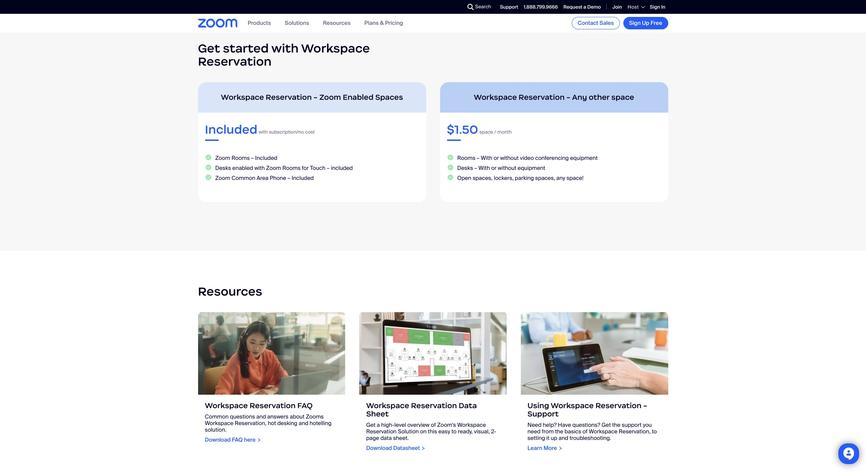 Task type: locate. For each thing, give the bounding box(es) containing it.
any
[[557, 175, 566, 182]]

desks for $1.50
[[458, 165, 473, 172]]

1 horizontal spatial and
[[299, 421, 309, 428]]

the right the from
[[555, 429, 564, 436]]

-
[[314, 93, 318, 102], [567, 93, 571, 102], [644, 402, 648, 411]]

1 horizontal spatial of
[[583, 429, 588, 436]]

need
[[528, 422, 542, 430]]

a left demo
[[584, 4, 587, 10]]

included
[[205, 122, 258, 137], [255, 155, 278, 162], [292, 175, 314, 182]]

0 horizontal spatial download
[[205, 437, 231, 444]]

join
[[613, 4, 623, 10]]

desks for included
[[215, 165, 231, 172]]

0 vertical spatial with
[[272, 41, 299, 56]]

0 vertical spatial reservation,
[[235, 421, 267, 428]]

0 horizontal spatial spaces,
[[473, 175, 493, 182]]

hot
[[268, 421, 276, 428]]

1 vertical spatial equipment
[[518, 165, 546, 172]]

with down solutions
[[272, 41, 299, 56]]

this
[[428, 429, 437, 436]]

common inside workspace reservation faq common questions and answers about zooms workspace reservation, hot desking and hotelling solution. download faq here
[[205, 414, 229, 421]]

datasheet
[[394, 445, 420, 453]]

2 horizontal spatial and
[[559, 435, 569, 443]]

download down page
[[366, 445, 392, 453]]

with for zoom
[[255, 165, 265, 172]]

1 horizontal spatial a
[[584, 4, 587, 10]]

reservation
[[198, 54, 272, 69], [266, 93, 312, 102], [519, 93, 565, 102], [250, 402, 296, 411], [411, 402, 457, 411], [596, 402, 642, 411], [366, 429, 397, 436]]

request a demo link
[[564, 4, 601, 10]]

common down enabled
[[232, 175, 255, 182]]

0 horizontal spatial a
[[377, 422, 380, 430]]

with left subscription/no
[[259, 129, 268, 135]]

0 horizontal spatial reservation,
[[235, 421, 267, 428]]

1 vertical spatial or
[[492, 165, 497, 172]]

support right the search
[[500, 4, 519, 10]]

or
[[494, 155, 499, 162], [492, 165, 497, 172]]

help?
[[543, 422, 557, 430]]

open spaces, lockers, parking spaces, any space!
[[458, 175, 584, 182]]

to right the easy in the right of the page
[[452, 429, 457, 436]]

of
[[431, 422, 436, 430], [583, 429, 588, 436]]

1 vertical spatial with
[[259, 129, 268, 135]]

and left hot on the left bottom of page
[[257, 414, 266, 421]]

0 vertical spatial sign
[[650, 4, 661, 10]]

download down solution.
[[205, 437, 231, 444]]

reservation inside workspace reservation faq common questions and answers about zooms workspace reservation, hot desking and hotelling solution. download faq here
[[250, 402, 296, 411]]

with for rooms
[[481, 155, 493, 162]]

0 horizontal spatial faq
[[232, 437, 243, 444]]

faq left here
[[232, 437, 243, 444]]

- for included
[[314, 93, 318, 102]]

without up desks – with or without equipment
[[501, 155, 519, 162]]

support up help?
[[528, 410, 559, 420]]

included up zoom common area phone – included
[[255, 155, 278, 162]]

support inside using workspace reservation - support need help? have questions? get the support you need from the basics of workspace reservation, to setting it up and troubleshooting. learn more
[[528, 410, 559, 420]]

spaces,
[[473, 175, 493, 182], [536, 175, 556, 182]]

1 horizontal spatial equipment
[[571, 155, 598, 162]]

with
[[481, 155, 493, 162], [479, 165, 490, 172]]

zoom's
[[438, 422, 456, 430]]

space left /
[[480, 129, 494, 135]]

0 vertical spatial without
[[501, 155, 519, 162]]

2 horizontal spatial rooms
[[458, 155, 476, 162]]

with
[[272, 41, 299, 56], [259, 129, 268, 135], [255, 165, 265, 172]]

woman reserving a room on the ipad image
[[521, 313, 669, 396]]

woman working at the computer image
[[198, 313, 346, 396]]

sign for sign in
[[650, 4, 661, 10]]

0 vertical spatial a
[[584, 4, 587, 10]]

0 horizontal spatial of
[[431, 422, 436, 430]]

included down for
[[292, 175, 314, 182]]

0 vertical spatial download
[[205, 437, 231, 444]]

0 vertical spatial faq
[[298, 402, 313, 411]]

open
[[458, 175, 472, 182]]

get down the zoom logo
[[198, 41, 220, 56]]

request
[[564, 4, 583, 10]]

the
[[613, 422, 621, 430], [555, 429, 564, 436]]

it
[[547, 435, 550, 443]]

0 vertical spatial resources
[[323, 20, 351, 27]]

spaces, left any
[[536, 175, 556, 182]]

answers
[[267, 414, 289, 421]]

a
[[584, 4, 587, 10], [377, 422, 380, 430]]

equipment down rooms – with or without video conferencing equipment
[[518, 165, 546, 172]]

0 horizontal spatial desks
[[215, 165, 231, 172]]

1 vertical spatial reservation,
[[619, 429, 651, 436]]

space!
[[567, 175, 584, 182]]

to inside workspace reservation data sheet get a high-level overview of zoom's workspace reservation solution on this easy to ready, visual, 2- page data sheet. download datasheet
[[452, 429, 457, 436]]

desks
[[215, 165, 231, 172], [458, 165, 473, 172]]

to inside using workspace reservation - support need help? have questions? get the support you need from the basics of workspace reservation, to setting it up and troubleshooting. learn more
[[652, 429, 657, 436]]

up
[[551, 435, 558, 443]]

1 horizontal spatial desks
[[458, 165, 473, 172]]

1.888.799.9666 link
[[524, 4, 558, 10]]

1 vertical spatial with
[[479, 165, 490, 172]]

2 horizontal spatial get
[[602, 422, 611, 430]]

1 vertical spatial a
[[377, 422, 380, 430]]

and right the up
[[559, 435, 569, 443]]

common up solution.
[[205, 414, 229, 421]]

or up the lockers,
[[492, 165, 497, 172]]

and inside using workspace reservation - support need help? have questions? get the support you need from the basics of workspace reservation, to setting it up and troubleshooting. learn more
[[559, 435, 569, 443]]

0 horizontal spatial space
[[480, 129, 494, 135]]

1 horizontal spatial to
[[652, 429, 657, 436]]

desks left enabled
[[215, 165, 231, 172]]

support
[[622, 422, 642, 430]]

1 horizontal spatial faq
[[298, 402, 313, 411]]

0 horizontal spatial the
[[555, 429, 564, 436]]

rooms up enabled
[[232, 155, 250, 162]]

1 vertical spatial support
[[528, 410, 559, 420]]

to
[[452, 429, 457, 436], [652, 429, 657, 436]]

get inside using workspace reservation - support need help? have questions? get the support you need from the basics of workspace reservation, to setting it up and troubleshooting. learn more
[[602, 422, 611, 430]]

without for equipment
[[498, 165, 517, 172]]

equipment up space!
[[571, 155, 598, 162]]

sign up free
[[630, 19, 663, 27]]

1 horizontal spatial -
[[567, 93, 571, 102]]

0 horizontal spatial common
[[205, 414, 229, 421]]

0 vertical spatial common
[[232, 175, 255, 182]]

resources
[[323, 20, 351, 27], [198, 284, 262, 300]]

with inside included with subscription/no cost
[[259, 129, 268, 135]]

0 vertical spatial space
[[612, 93, 635, 102]]

of right on
[[431, 422, 436, 430]]

rooms up open
[[458, 155, 476, 162]]

the left support
[[613, 422, 621, 430]]

join link
[[613, 4, 623, 10]]

2 desks from the left
[[458, 165, 473, 172]]

0 horizontal spatial sign
[[630, 19, 641, 27]]

of right basics
[[583, 429, 588, 436]]

–
[[251, 155, 254, 162], [477, 155, 480, 162], [327, 165, 330, 172], [475, 165, 478, 172], [288, 175, 291, 182]]

with up area
[[255, 165, 265, 172]]

1 horizontal spatial space
[[612, 93, 635, 102]]

2 vertical spatial with
[[255, 165, 265, 172]]

get right questions?
[[602, 422, 611, 430]]

zooms
[[306, 414, 324, 421]]

0 vertical spatial or
[[494, 155, 499, 162]]

1 horizontal spatial spaces,
[[536, 175, 556, 182]]

reservation,
[[235, 421, 267, 428], [619, 429, 651, 436]]

1 horizontal spatial get
[[366, 422, 376, 430]]

$1.50 space / month
[[447, 122, 512, 137]]

with inside get started with workspace reservation
[[272, 41, 299, 56]]

- inside using workspace reservation - support need help? have questions? get the support you need from the basics of workspace reservation, to setting it up and troubleshooting. learn more
[[644, 402, 648, 411]]

1 vertical spatial space
[[480, 129, 494, 135]]

included up zoom rooms – included
[[205, 122, 258, 137]]

space right other
[[612, 93, 635, 102]]

1 horizontal spatial support
[[528, 410, 559, 420]]

sign up free link
[[624, 17, 669, 29]]

included with subscription/no cost
[[205, 122, 315, 137]]

0 vertical spatial support
[[500, 4, 519, 10]]

0 horizontal spatial and
[[257, 414, 266, 421]]

sign left "up"
[[630, 19, 641, 27]]

without for video
[[501, 155, 519, 162]]

or up desks – with or without equipment
[[494, 155, 499, 162]]

zoom
[[320, 93, 341, 102], [215, 155, 230, 162], [266, 165, 281, 172], [215, 175, 230, 182]]

None search field
[[442, 1, 469, 12]]

a left high-
[[377, 422, 380, 430]]

get down the sheet
[[366, 422, 376, 430]]

host
[[628, 4, 639, 10]]

reservation inside using workspace reservation - support need help? have questions? get the support you need from the basics of workspace reservation, to setting it up and troubleshooting. learn more
[[596, 402, 642, 411]]

to right you
[[652, 429, 657, 436]]

solution.
[[205, 427, 227, 434]]

get inside get started with workspace reservation
[[198, 41, 220, 56]]

and right desking
[[299, 421, 309, 428]]

free
[[651, 19, 663, 27]]

desks enabled with zoom rooms for touch – included
[[215, 165, 353, 172]]

on
[[420, 429, 427, 436]]

spaces, right open
[[473, 175, 493, 182]]

rooms left for
[[283, 165, 301, 172]]

sign left in
[[650, 4, 661, 10]]

here
[[244, 437, 256, 444]]

2-
[[491, 429, 497, 436]]

2 horizontal spatial -
[[644, 402, 648, 411]]

0 horizontal spatial get
[[198, 41, 220, 56]]

reservation inside get started with workspace reservation
[[198, 54, 272, 69]]

search
[[476, 3, 491, 10]]

1 vertical spatial common
[[205, 414, 229, 421]]

1 horizontal spatial sign
[[650, 4, 661, 10]]

without up the lockers,
[[498, 165, 517, 172]]

0 horizontal spatial support
[[500, 4, 519, 10]]

up
[[643, 19, 650, 27]]

1 desks from the left
[[215, 165, 231, 172]]

workspace reservation faq common questions and answers about zooms workspace reservation, hot desking and hotelling solution. download faq here
[[205, 402, 332, 444]]

faq up about
[[298, 402, 313, 411]]

desks up open
[[458, 165, 473, 172]]

high-
[[381, 422, 395, 430]]

workspace reservation data sheet get a high-level overview of zoom's workspace reservation solution on this easy to ready, visual, 2- page data sheet. download datasheet
[[366, 402, 497, 453]]

0 horizontal spatial resources
[[198, 284, 262, 300]]

0 horizontal spatial -
[[314, 93, 318, 102]]

search image
[[468, 4, 474, 10], [468, 4, 474, 10]]

without
[[501, 155, 519, 162], [498, 165, 517, 172]]

in
[[662, 4, 666, 10]]

1 vertical spatial without
[[498, 165, 517, 172]]

area
[[257, 175, 269, 182]]

1 horizontal spatial common
[[232, 175, 255, 182]]

enabled
[[233, 165, 253, 172]]

support
[[500, 4, 519, 10], [528, 410, 559, 420]]

1.888.799.9666
[[524, 4, 558, 10]]

download
[[205, 437, 231, 444], [366, 445, 392, 453]]

level
[[395, 422, 406, 430]]

1 vertical spatial download
[[366, 445, 392, 453]]

1 to from the left
[[452, 429, 457, 436]]

1 horizontal spatial download
[[366, 445, 392, 453]]

0 vertical spatial with
[[481, 155, 493, 162]]

0 vertical spatial equipment
[[571, 155, 598, 162]]

reservation, inside using workspace reservation - support need help? have questions? get the support you need from the basics of workspace reservation, to setting it up and troubleshooting. learn more
[[619, 429, 651, 436]]

1 vertical spatial sign
[[630, 19, 641, 27]]

0 horizontal spatial to
[[452, 429, 457, 436]]

2 to from the left
[[652, 429, 657, 436]]

1 horizontal spatial reservation,
[[619, 429, 651, 436]]



Task type: vqa. For each thing, say whether or not it's contained in the screenshot.


Task type: describe. For each thing, give the bounding box(es) containing it.
enabled
[[343, 93, 374, 102]]

basics
[[565, 429, 582, 436]]

resources button
[[323, 20, 351, 27]]

solution
[[398, 429, 419, 436]]

or for desks
[[492, 165, 497, 172]]

ready,
[[458, 429, 473, 436]]

2 vertical spatial included
[[292, 175, 314, 182]]

any
[[572, 93, 588, 102]]

zoom rooms – included
[[215, 155, 278, 162]]

sales
[[600, 19, 614, 27]]

get started with workspace reservation
[[198, 41, 370, 69]]

troubleshooting.
[[570, 435, 612, 443]]

page
[[366, 435, 379, 443]]

sheet
[[366, 410, 389, 420]]

2 spaces, from the left
[[536, 175, 556, 182]]

reservation, inside workspace reservation faq common questions and answers about zooms workspace reservation, hot desking and hotelling solution. download faq here
[[235, 421, 267, 428]]

workspace inside get started with workspace reservation
[[301, 41, 370, 56]]

phone
[[270, 175, 286, 182]]

1 vertical spatial resources
[[198, 284, 262, 300]]

sign in
[[650, 4, 666, 10]]

1 horizontal spatial the
[[613, 422, 621, 430]]

sign for sign up free
[[630, 19, 641, 27]]

desks – with or without equipment
[[458, 165, 546, 172]]

solutions button
[[285, 20, 309, 27]]

workspace reservation - zoom enabled spaces
[[221, 93, 403, 102]]

a inside workspace reservation data sheet get a high-level overview of zoom's workspace reservation solution on this easy to ready, visual, 2- page data sheet. download datasheet
[[377, 422, 380, 430]]

demo
[[588, 4, 601, 10]]

0 horizontal spatial rooms
[[232, 155, 250, 162]]

conferencing
[[536, 155, 569, 162]]

plans & pricing link
[[365, 20, 403, 27]]

using workspace reservation - support need help? have questions? get the support you need from the basics of workspace reservation, to setting it up and troubleshooting. learn more
[[528, 402, 657, 453]]

started
[[223, 41, 269, 56]]

1 spaces, from the left
[[473, 175, 493, 182]]

more
[[544, 445, 557, 453]]

zoom logo image
[[198, 19, 238, 28]]

1 horizontal spatial resources
[[323, 20, 351, 27]]

products
[[248, 20, 271, 27]]

other
[[589, 93, 610, 102]]

contact sales
[[578, 19, 614, 27]]

&
[[380, 20, 384, 27]]

products button
[[248, 20, 271, 27]]

contact
[[578, 19, 599, 27]]

download inside workspace reservation faq common questions and answers about zooms workspace reservation, hot desking and hotelling solution. download faq here
[[205, 437, 231, 444]]

learn
[[528, 445, 543, 453]]

0 horizontal spatial equipment
[[518, 165, 546, 172]]

about
[[290, 414, 305, 421]]

host button
[[628, 4, 645, 10]]

1 vertical spatial included
[[255, 155, 278, 162]]

- for $1.50
[[567, 93, 571, 102]]

need
[[528, 429, 541, 436]]

spaces
[[376, 93, 403, 102]]

request a demo
[[564, 4, 601, 10]]

parking
[[515, 175, 534, 182]]

video
[[520, 155, 534, 162]]

included
[[331, 165, 353, 172]]

with for desks
[[479, 165, 490, 172]]

1 horizontal spatial rooms
[[283, 165, 301, 172]]

0 vertical spatial included
[[205, 122, 258, 137]]

pricing
[[385, 20, 403, 27]]

contact sales link
[[572, 17, 620, 29]]

solutions
[[285, 20, 309, 27]]

zoom common area phone – included
[[215, 175, 314, 182]]

for
[[302, 165, 309, 172]]

have
[[558, 422, 572, 430]]

visual,
[[474, 429, 490, 436]]

setting
[[528, 435, 546, 443]]

get inside workspace reservation data sheet get a high-level overview of zoom's workspace reservation solution on this easy to ready, visual, 2- page data sheet. download datasheet
[[366, 422, 376, 430]]

questions?
[[573, 422, 601, 430]]

data
[[381, 435, 392, 443]]

lockers,
[[494, 175, 514, 182]]

space inside $1.50 space / month
[[480, 129, 494, 135]]

1 vertical spatial faq
[[232, 437, 243, 444]]

cost
[[305, 129, 315, 135]]

download inside workspace reservation data sheet get a high-level overview of zoom's workspace reservation solution on this easy to ready, visual, 2- page data sheet. download datasheet
[[366, 445, 392, 453]]

touch
[[310, 165, 326, 172]]

month
[[498, 129, 512, 135]]

rooms – with or without video conferencing equipment
[[458, 155, 598, 162]]

workspace reservation - any other space
[[474, 93, 635, 102]]

data
[[459, 402, 477, 411]]

of inside using workspace reservation - support need help? have questions? get the support you need from the basics of workspace reservation, to setting it up and troubleshooting. learn more
[[583, 429, 588, 436]]

floor plan on the screen image
[[360, 313, 507, 396]]

subscription/no
[[269, 129, 304, 135]]

sign in link
[[650, 4, 666, 10]]

you
[[643, 422, 652, 430]]

/
[[495, 129, 497, 135]]

questions
[[230, 414, 255, 421]]

using
[[528, 402, 550, 411]]

with for workspace
[[272, 41, 299, 56]]

or for rooms
[[494, 155, 499, 162]]

plans
[[365, 20, 379, 27]]

overview
[[408, 422, 430, 430]]

desking
[[278, 421, 298, 428]]

of inside workspace reservation data sheet get a high-level overview of zoom's workspace reservation solution on this easy to ready, visual, 2- page data sheet. download datasheet
[[431, 422, 436, 430]]

easy
[[439, 429, 451, 436]]

support link
[[500, 4, 519, 10]]

from
[[542, 429, 554, 436]]

hotelling
[[310, 421, 332, 428]]

plans & pricing
[[365, 20, 403, 27]]



